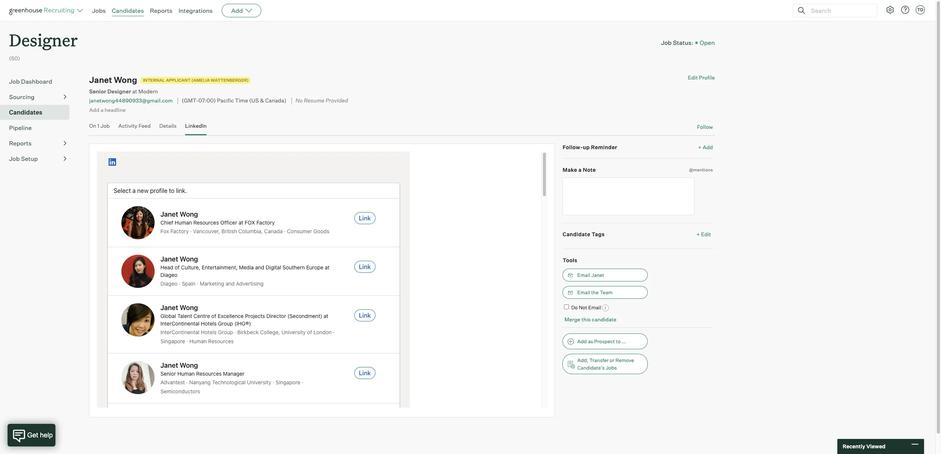 Task type: locate. For each thing, give the bounding box(es) containing it.
internal
[[143, 78, 165, 83]]

0 horizontal spatial designer
[[9, 29, 78, 51]]

add button
[[222, 4, 262, 17]]

job left status:
[[662, 39, 672, 46]]

janet wong
[[89, 75, 137, 85]]

tools
[[563, 257, 578, 264]]

janet
[[89, 75, 112, 85], [592, 272, 605, 278]]

add inside button
[[578, 339, 587, 345]]

1 vertical spatial reports link
[[9, 139, 66, 148]]

+ for + add
[[699, 144, 702, 150]]

add, transfer or remove candidate's jobs
[[578, 358, 635, 371]]

jobs inside add, transfer or remove candidate's jobs
[[606, 365, 617, 371]]

1 vertical spatial edit
[[702, 231, 712, 238]]

0 horizontal spatial janet
[[89, 75, 112, 85]]

1 vertical spatial a
[[579, 167, 582, 173]]

1 vertical spatial reports
[[9, 140, 32, 147]]

applicant
[[166, 78, 191, 83]]

designer down greenhouse recruiting image
[[9, 29, 78, 51]]

internal applicant (amelia wattenberger)
[[143, 78, 249, 83]]

0 horizontal spatial candidates link
[[9, 108, 66, 117]]

@mentions
[[690, 167, 714, 173]]

add for add a headline
[[89, 107, 99, 113]]

designer down janet wong
[[107, 88, 131, 95]]

to
[[617, 339, 621, 345]]

no
[[296, 98, 303, 104]]

1
[[97, 123, 99, 129]]

a
[[101, 107, 104, 113], [579, 167, 582, 173]]

janet up "senior"
[[89, 75, 112, 85]]

candidate's
[[578, 365, 605, 371]]

td button
[[917, 5, 926, 14]]

configure image
[[886, 5, 896, 14]]

0 horizontal spatial edit
[[688, 74, 698, 81]]

email left the
[[578, 290, 591, 296]]

no resume provided
[[296, 98, 348, 104]]

sourcing
[[9, 93, 35, 101]]

(50)
[[9, 55, 20, 62]]

on 1 job link
[[89, 123, 110, 134]]

job for job status:
[[662, 39, 672, 46]]

1 horizontal spatial candidates
[[112, 7, 144, 14]]

designer
[[9, 29, 78, 51], [107, 88, 131, 95]]

...
[[622, 339, 627, 345]]

0 horizontal spatial candidates
[[9, 109, 42, 116]]

canada)
[[265, 98, 287, 104]]

job right 1
[[101, 123, 110, 129]]

1 vertical spatial +
[[697, 231, 701, 238]]

a left headline
[[101, 107, 104, 113]]

1 vertical spatial jobs
[[606, 365, 617, 371]]

0 vertical spatial a
[[101, 107, 104, 113]]

job for job setup
[[9, 155, 20, 163]]

sourcing link
[[9, 93, 66, 102]]

add for add
[[231, 7, 243, 14]]

0 vertical spatial edit
[[688, 74, 698, 81]]

0 horizontal spatial a
[[101, 107, 104, 113]]

1 vertical spatial designer
[[107, 88, 131, 95]]

up
[[583, 144, 590, 150]]

1 horizontal spatial candidates link
[[112, 7, 144, 14]]

follow
[[698, 124, 714, 130]]

job inside job setup link
[[9, 155, 20, 163]]

candidate tags
[[563, 231, 605, 238]]

+
[[699, 144, 702, 150], [697, 231, 701, 238]]

integrations link
[[179, 7, 213, 14]]

headline
[[105, 107, 126, 113]]

(us
[[249, 98, 259, 104]]

email janet
[[578, 272, 605, 278]]

1 vertical spatial email
[[578, 290, 591, 296]]

candidates link up pipeline link
[[9, 108, 66, 117]]

None text field
[[563, 178, 695, 215]]

wattenberger)
[[211, 78, 249, 83]]

1 horizontal spatial edit
[[702, 231, 712, 238]]

0 horizontal spatial reports link
[[9, 139, 66, 148]]

jobs
[[92, 7, 106, 14], [606, 365, 617, 371]]

2 vertical spatial email
[[589, 305, 602, 311]]

viewed
[[867, 444, 886, 450]]

0 vertical spatial designer
[[9, 29, 78, 51]]

janet inside button
[[592, 272, 605, 278]]

add as prospect to ... button
[[563, 334, 648, 350]]

not
[[579, 305, 588, 311]]

candidate
[[592, 317, 617, 323]]

this
[[582, 317, 591, 323]]

modern
[[138, 88, 158, 95]]

candidates down the sourcing
[[9, 109, 42, 116]]

job inside job dashboard link
[[9, 78, 20, 85]]

email right the not
[[589, 305, 602, 311]]

(amelia
[[192, 78, 210, 83]]

job
[[662, 39, 672, 46], [9, 78, 20, 85], [101, 123, 110, 129], [9, 155, 20, 163]]

reports left integrations
[[150, 7, 173, 14]]

make
[[563, 167, 578, 173]]

email for email janet
[[578, 272, 591, 278]]

a left note
[[579, 167, 582, 173]]

1 horizontal spatial reports link
[[150, 7, 173, 14]]

(gmt-
[[182, 98, 199, 104]]

open
[[700, 39, 716, 46]]

on
[[89, 123, 96, 129]]

linkedin
[[185, 123, 207, 129]]

candidates
[[112, 7, 144, 14], [9, 109, 42, 116]]

0 horizontal spatial jobs
[[92, 7, 106, 14]]

job dashboard link
[[9, 77, 66, 86]]

1 vertical spatial janet
[[592, 272, 605, 278]]

reports
[[150, 7, 173, 14], [9, 140, 32, 147]]

note
[[583, 167, 596, 173]]

candidates link right jobs link
[[112, 7, 144, 14]]

1 horizontal spatial jobs
[[606, 365, 617, 371]]

details link
[[159, 123, 177, 134]]

0 vertical spatial reports
[[150, 7, 173, 14]]

1 vertical spatial candidates link
[[9, 108, 66, 117]]

1 horizontal spatial reports
[[150, 7, 173, 14]]

reports down pipeline in the left of the page
[[9, 140, 32, 147]]

0 vertical spatial reports link
[[150, 7, 173, 14]]

recently
[[843, 444, 866, 450]]

add as prospect to ...
[[578, 339, 627, 345]]

reports link left integrations
[[150, 7, 173, 14]]

candidates link
[[112, 7, 144, 14], [9, 108, 66, 117]]

pipeline link
[[9, 123, 66, 133]]

janetwong44890933@gmail.com link
[[89, 98, 173, 104]]

0 vertical spatial email
[[578, 272, 591, 278]]

1 horizontal spatial janet
[[592, 272, 605, 278]]

reports link down pipeline link
[[9, 139, 66, 148]]

greenhouse recruiting image
[[9, 6, 77, 15]]

1 horizontal spatial a
[[579, 167, 582, 173]]

job setup
[[9, 155, 38, 163]]

profile
[[700, 74, 716, 81]]

add
[[231, 7, 243, 14], [89, 107, 99, 113], [703, 144, 714, 150], [578, 339, 587, 345]]

janet up the
[[592, 272, 605, 278]]

edit inside + edit link
[[702, 231, 712, 238]]

job setup link
[[9, 154, 66, 163]]

add inside popup button
[[231, 7, 243, 14]]

edit
[[688, 74, 698, 81], [702, 231, 712, 238]]

the
[[592, 290, 599, 296]]

job up the sourcing
[[9, 78, 20, 85]]

make a note
[[563, 167, 596, 173]]

0 vertical spatial +
[[699, 144, 702, 150]]

email up the email the team
[[578, 272, 591, 278]]

0 vertical spatial candidates
[[112, 7, 144, 14]]

job left setup
[[9, 155, 20, 163]]

candidates right jobs link
[[112, 7, 144, 14]]



Task type: describe. For each thing, give the bounding box(es) containing it.
email for email the team
[[578, 290, 591, 296]]

remove
[[616, 358, 635, 364]]

team
[[600, 290, 613, 296]]

dashboard
[[21, 78, 52, 85]]

do
[[572, 305, 578, 311]]

provided
[[326, 98, 348, 104]]

0 vertical spatial janet
[[89, 75, 112, 85]]

0 vertical spatial candidates link
[[112, 7, 144, 14]]

or
[[610, 358, 615, 364]]

transfer
[[590, 358, 609, 364]]

merge
[[565, 317, 581, 323]]

reminder
[[592, 144, 618, 150]]

senior designer at modern
[[89, 88, 158, 95]]

email the team
[[578, 290, 613, 296]]

&
[[260, 98, 264, 104]]

Do Not Email checkbox
[[565, 305, 570, 310]]

feed
[[139, 123, 151, 129]]

+ for + edit
[[697, 231, 701, 238]]

follow-up reminder
[[563, 144, 618, 150]]

senior
[[89, 88, 106, 95]]

tags
[[592, 231, 605, 238]]

1 vertical spatial candidates
[[9, 109, 42, 116]]

0 vertical spatial jobs
[[92, 7, 106, 14]]

job dashboard
[[9, 78, 52, 85]]

wong
[[114, 75, 137, 85]]

td
[[918, 7, 924, 12]]

job inside on 1 job link
[[101, 123, 110, 129]]

follow link
[[698, 123, 714, 131]]

activity
[[119, 123, 138, 129]]

time
[[235, 98, 248, 104]]

job status:
[[662, 39, 694, 46]]

07:00)
[[199, 98, 216, 104]]

resume
[[304, 98, 325, 104]]

+ edit link
[[695, 229, 714, 239]]

edit profile
[[688, 74, 716, 81]]

janetwong44890933@gmail.com
[[89, 98, 173, 104]]

pacific
[[217, 98, 234, 104]]

status:
[[674, 39, 694, 46]]

td button
[[915, 4, 927, 16]]

a for make
[[579, 167, 582, 173]]

integrations
[[179, 7, 213, 14]]

activity feed link
[[119, 123, 151, 134]]

add, transfer or remove candidate's jobs button
[[563, 354, 648, 375]]

email the team button
[[563, 286, 648, 299]]

+ add link
[[699, 144, 714, 151]]

follow-
[[563, 144, 583, 150]]

Search text field
[[810, 5, 871, 16]]

setup
[[21, 155, 38, 163]]

candidate
[[563, 231, 591, 238]]

add a headline
[[89, 107, 126, 113]]

job for job dashboard
[[9, 78, 20, 85]]

jobs link
[[92, 7, 106, 14]]

email janet button
[[563, 269, 648, 282]]

add,
[[578, 358, 589, 364]]

prospect
[[595, 339, 615, 345]]

activity feed
[[119, 123, 151, 129]]

at
[[132, 88, 137, 95]]

@mentions link
[[690, 166, 714, 174]]

a for add
[[101, 107, 104, 113]]

details
[[159, 123, 177, 129]]

as
[[588, 339, 594, 345]]

linkedin link
[[185, 123, 207, 134]]

edit profile link
[[688, 74, 716, 81]]

do not email
[[572, 305, 602, 311]]

merge this candidate
[[565, 317, 617, 323]]

1 horizontal spatial designer
[[107, 88, 131, 95]]

+ add
[[699, 144, 714, 150]]

recently viewed
[[843, 444, 886, 450]]

merge this candidate link
[[565, 317, 617, 323]]

pipeline
[[9, 124, 32, 132]]

0 horizontal spatial reports
[[9, 140, 32, 147]]

designer link
[[9, 21, 78, 53]]

add for add as prospect to ...
[[578, 339, 587, 345]]



Task type: vqa. For each thing, say whether or not it's contained in the screenshot.
Email Templates link
no



